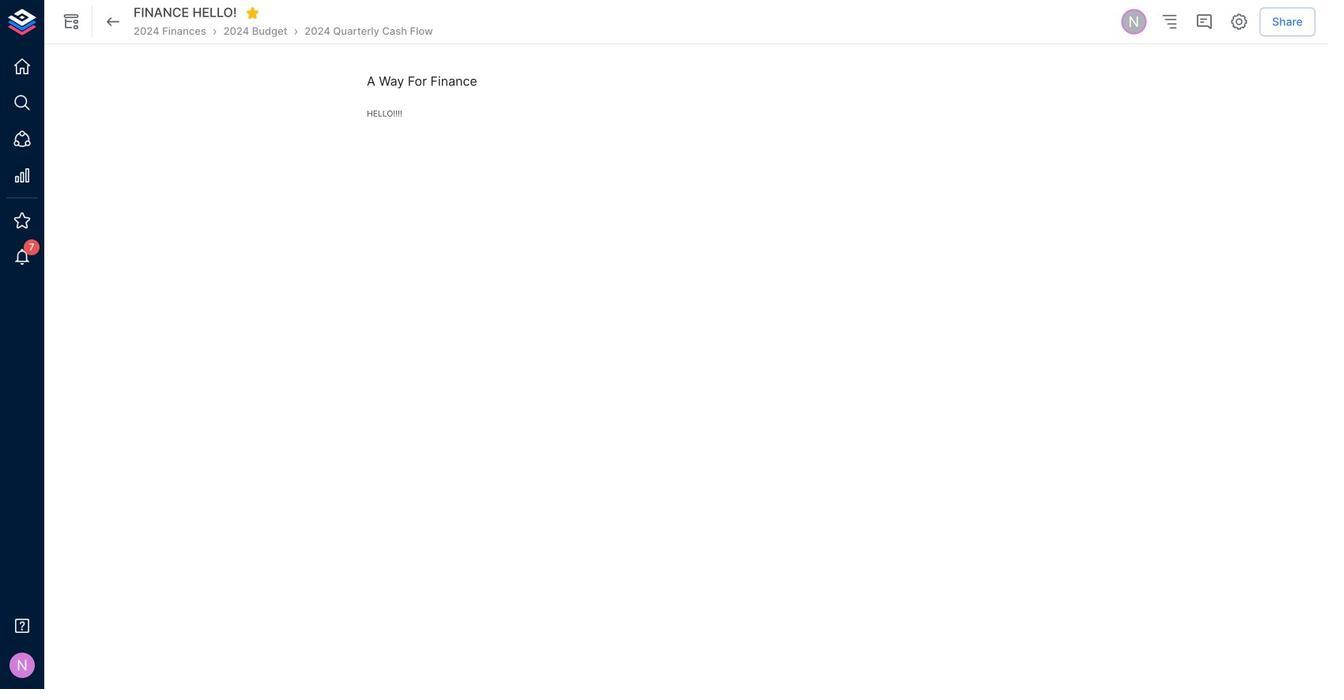 Task type: vqa. For each thing, say whether or not it's contained in the screenshot.
go back icon
yes



Task type: locate. For each thing, give the bounding box(es) containing it.
go back image
[[104, 12, 123, 31]]

settings image
[[1230, 12, 1249, 31]]

remove favorite image
[[246, 6, 260, 20]]



Task type: describe. For each thing, give the bounding box(es) containing it.
table of contents image
[[1160, 12, 1179, 31]]

comments image
[[1195, 12, 1214, 31]]

show wiki image
[[62, 12, 81, 31]]



